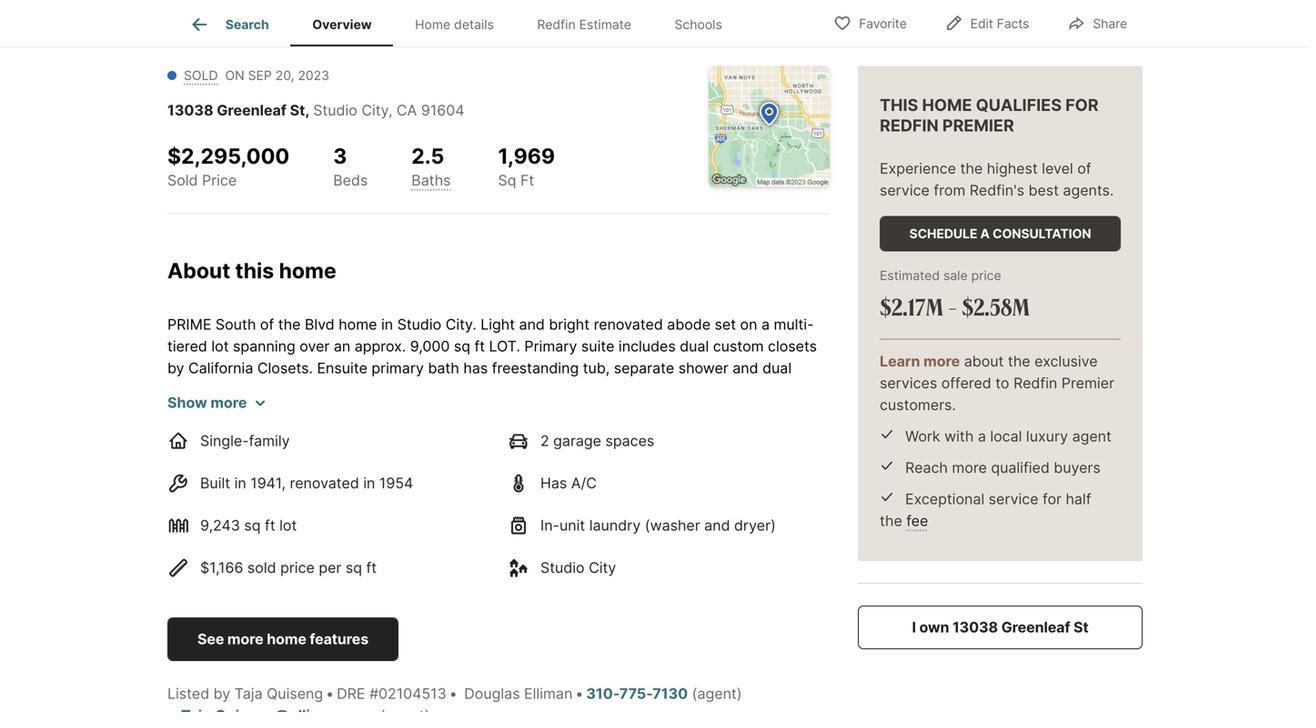 Task type: vqa. For each thing, say whether or not it's contained in the screenshot.
long
no



Task type: locate. For each thing, give the bounding box(es) containing it.
bath up one
[[428, 359, 460, 377]]

add'l down lounging.
[[341, 512, 374, 530]]

the up from
[[961, 160, 983, 178]]

sq down grass
[[244, 517, 261, 535]]

0 vertical spatial has
[[464, 359, 488, 377]]

includes down separate at the bottom
[[630, 381, 687, 399]]

vanity.
[[239, 381, 284, 399]]

1 horizontal spatial of
[[729, 512, 743, 530]]

0 vertical spatial redfin
[[538, 17, 576, 32]]

1 vertical spatial garage
[[471, 490, 519, 508]]

1 horizontal spatial lot
[[280, 517, 297, 535]]

to down about
[[996, 375, 1010, 392]]

add'l up 9,243
[[197, 490, 230, 508]]

qualifies
[[977, 95, 1062, 115]]

0 vertical spatial greenleaf
[[217, 102, 287, 119]]

the down including
[[425, 447, 447, 465]]

the right about
[[1009, 353, 1031, 371]]

02104513
[[379, 685, 447, 703]]

valley
[[736, 469, 776, 486]]

as down sinks
[[168, 403, 183, 421]]

sq right per
[[346, 559, 362, 577]]

13038 greenleaf st, studio city, ca 91604 image
[[168, 0, 851, 44], [859, 0, 1143, 44]]

2 vertical spatial studio
[[541, 559, 585, 577]]

ft down ventura.
[[366, 559, 377, 577]]

elliman
[[524, 685, 573, 703]]

0 vertical spatial renovated
[[594, 316, 664, 333]]

2 horizontal spatial of
[[1078, 160, 1092, 178]]

i
[[913, 619, 917, 637]]

single-
[[200, 432, 249, 450]]

add'l down ensuite
[[321, 381, 354, 399]]

13038 right the "own"
[[953, 619, 999, 637]]

service inside exceptional service for half the
[[989, 491, 1039, 508]]

20,
[[276, 68, 295, 83]]

stone
[[496, 447, 535, 465]]

1 horizontal spatial in
[[363, 475, 375, 492]]

for up up
[[452, 512, 471, 530]]

1 vertical spatial the
[[535, 469, 561, 486]]

an up seamlessly at left bottom
[[566, 381, 582, 399]]

$2.17m
[[880, 292, 944, 322]]

as left 'well'
[[764, 381, 780, 399]]

the down paved
[[535, 469, 561, 486]]

show
[[168, 394, 207, 412]]

sale
[[944, 268, 968, 284]]

1 13038 greenleaf st, studio city, ca 91604 image from the left
[[168, 0, 851, 44]]

2 living from the left
[[752, 403, 788, 421]]

studio
[[313, 102, 358, 119], [397, 316, 442, 333], [541, 559, 585, 577]]

dual down abode
[[680, 338, 709, 355]]

garage up various
[[471, 490, 519, 508]]

service down qualified
[[989, 491, 1039, 508]]

0 vertical spatial add'l
[[321, 381, 354, 399]]

impressive
[[218, 425, 292, 443]]

1 living from the left
[[434, 403, 470, 421]]

price for per
[[280, 559, 315, 577]]

price
[[972, 268, 1002, 284], [280, 559, 315, 577]]

of
[[1078, 160, 1092, 178], [260, 316, 274, 333], [729, 512, 743, 530]]

search link
[[189, 14, 269, 36]]

outdoor
[[755, 447, 810, 465]]

• left douglas
[[450, 685, 458, 703]]

in left 1954
[[363, 475, 375, 492]]

1,969 sq ft
[[498, 143, 555, 189]]

31 photos
[[1053, 3, 1113, 19]]

in right built
[[235, 475, 247, 492]]

lead
[[345, 447, 374, 465]]

to inside about the exclusive services offered to redfin premier customers.
[[996, 375, 1010, 392]]

photos
[[1070, 3, 1113, 19]]

2 13038 greenleaf st, studio city, ca 91604 image from the left
[[859, 0, 1143, 44]]

the up vaulted
[[301, 403, 324, 421]]

0 horizontal spatial level
[[599, 469, 630, 486]]

1 vertical spatial kitchen,
[[350, 425, 405, 443]]

0 vertical spatial service
[[880, 182, 930, 199]]

1 vertical spatial sq
[[244, 517, 261, 535]]

with down quartz
[[624, 447, 653, 465]]

0 vertical spatial a
[[762, 316, 770, 333]]

level inside the prime south of the blvd home in studio city. light and bright renovated abode set on a multi- tiered lot spanning over an approx. 9,000 sq ft lot. primary suite includes dual custom closets by california closets. ensuite primary bath has freestanding tub, separate shower and dual sinks plus vanity. two add'l bedrooms, one being used as an office includes a 1/2 bath as well as direct access to the yard. the main living space seamlessly connects the kitchen, living and dining. impressive vaulted kitchen, including custom cabinets, quartz countertop, stainless steel appliances. french doors lead you to the newly stone paved patio with wood burning outdoor fireplace perfect for alfresco dining and entertaining. the pool level has wonderful valley views and add'l grass pads for lounging. insulated garage w/ recessed lighting and wired for internet, cable and satellite offers add'l flex space for various uses. enjoy the convenience of the close proximity to coldwater and ventura. pick up gourmet groceries, shop or dine at the nearby shops at the sportsmen's lodge development just moments away!
[[599, 469, 630, 486]]

a left 1/2
[[691, 381, 699, 399]]

0 horizontal spatial renovated
[[290, 475, 359, 492]]

reach
[[906, 459, 949, 477]]

schools tab
[[653, 3, 744, 46]]

13038 inside button
[[953, 619, 999, 637]]

california
[[188, 359, 253, 377]]

sportsmen's
[[259, 556, 345, 574]]

dual
[[680, 338, 709, 355], [763, 359, 792, 377]]

the inside exceptional service for half the
[[880, 513, 903, 530]]

the up nearby
[[747, 512, 769, 530]]

and up steel
[[792, 403, 817, 421]]

2 • from the left
[[450, 685, 458, 703]]

schools
[[675, 17, 723, 32]]

0 vertical spatial by
[[168, 359, 184, 377]]

0 horizontal spatial city
[[362, 102, 389, 119]]

ft left lot.
[[475, 338, 485, 355]]

st inside button
[[1074, 619, 1089, 637]]

studio down groceries,
[[541, 559, 585, 577]]

space up the pick
[[407, 512, 448, 530]]

1 horizontal spatial redfin
[[1014, 375, 1058, 392]]

and down the wired
[[705, 517, 731, 535]]

at down proximity
[[215, 556, 228, 574]]

1 horizontal spatial dual
[[763, 359, 792, 377]]

details
[[454, 17, 494, 32]]

for left the half
[[1043, 491, 1062, 508]]

0 horizontal spatial living
[[434, 403, 470, 421]]

service inside the experience the highest level of service from redfin's best agents.
[[880, 182, 930, 199]]

0 horizontal spatial 13038
[[168, 102, 214, 119]]

a left local
[[979, 428, 987, 446]]

direct
[[187, 403, 227, 421]]

lot inside the prime south of the blvd home in studio city. light and bright renovated abode set on a multi- tiered lot spanning over an approx. 9,000 sq ft lot. primary suite includes dual custom closets by california closets. ensuite primary bath has freestanding tub, separate shower and dual sinks plus vanity. two add'l bedrooms, one being used as an office includes a 1/2 bath as well as direct access to the yard. the main living space seamlessly connects the kitchen, living and dining. impressive vaulted kitchen, including custom cabinets, quartz countertop, stainless steel appliances. french doors lead you to the newly stone paved patio with wood burning outdoor fireplace perfect for alfresco dining and entertaining. the pool level has wonderful valley views and add'l grass pads for lounging. insulated garage w/ recessed lighting and wired for internet, cable and satellite offers add'l flex space for various uses. enjoy the convenience of the close proximity to coldwater and ventura. pick up gourmet groceries, shop or dine at the nearby shops at the sportsmen's lodge development just moments away!
[[212, 338, 229, 355]]

agent right 7130
[[698, 685, 737, 703]]

sinks
[[168, 381, 203, 399]]

more inside dropdown button
[[211, 394, 247, 412]]

0 vertical spatial price
[[972, 268, 1002, 284]]

more for show
[[211, 394, 247, 412]]

ensuite
[[317, 359, 368, 377]]

kitchen, down 1/2
[[693, 403, 748, 421]]

garage right 2
[[554, 432, 602, 450]]

0 horizontal spatial at
[[215, 556, 228, 574]]

0 horizontal spatial price
[[280, 559, 315, 577]]

with inside the prime south of the blvd home in studio city. light and bright renovated abode set on a multi- tiered lot spanning over an approx. 9,000 sq ft lot. primary suite includes dual custom closets by california closets. ensuite primary bath has freestanding tub, separate shower and dual sinks plus vanity. two add'l bedrooms, one being used as an office includes a 1/2 bath as well as direct access to the yard. the main living space seamlessly connects the kitchen, living and dining. impressive vaulted kitchen, including custom cabinets, quartz countertop, stainless steel appliances. french doors lead you to the newly stone paved patio with wood burning outdoor fireplace perfect for alfresco dining and entertaining. the pool level has wonderful valley views and add'l grass pads for lounging. insulated garage w/ recessed lighting and wired for internet, cable and satellite offers add'l flex space for various uses. enjoy the convenience of the close proximity to coldwater and ventura. pick up gourmet groceries, shop or dine at the nearby shops at the sportsmen's lodge development just moments away!
[[624, 447, 653, 465]]

has up being
[[464, 359, 488, 377]]

the down bedrooms,
[[366, 403, 393, 421]]

sq down city.
[[454, 338, 471, 355]]

custom
[[714, 338, 764, 355], [475, 425, 526, 443]]

a
[[762, 316, 770, 333], [691, 381, 699, 399], [979, 428, 987, 446]]

with right work
[[945, 428, 974, 446]]

level inside the experience the highest level of service from redfin's best agents.
[[1043, 160, 1074, 178]]

more inside button
[[228, 631, 264, 648]]

satellite
[[239, 512, 292, 530]]

tab list
[[168, 0, 759, 46]]

includes up separate at the bottom
[[619, 338, 676, 355]]

1 vertical spatial custom
[[475, 425, 526, 443]]

0 horizontal spatial with
[[624, 447, 653, 465]]

away!
[[587, 556, 627, 574]]

2 horizontal spatial studio
[[541, 559, 585, 577]]

0 horizontal spatial by
[[168, 359, 184, 377]]

1 vertical spatial with
[[624, 447, 653, 465]]

1 horizontal spatial service
[[989, 491, 1039, 508]]

1 horizontal spatial greenleaf
[[1002, 619, 1071, 637]]

space
[[474, 403, 515, 421], [407, 512, 448, 530]]

the inside the experience the highest level of service from redfin's best agents.
[[961, 160, 983, 178]]

redfin's
[[970, 182, 1025, 199]]

studio up 9,000
[[397, 316, 442, 333]]

custom down on
[[714, 338, 764, 355]]

estimated
[[880, 268, 940, 284]]

bath
[[428, 359, 460, 377], [728, 381, 760, 399]]

0 vertical spatial lot
[[212, 338, 229, 355]]

0 horizontal spatial •
[[326, 685, 334, 703]]

for down valley
[[738, 490, 757, 508]]

home for about this home
[[279, 258, 337, 284]]

1 horizontal spatial by
[[214, 685, 230, 703]]

0 horizontal spatial agent
[[698, 685, 737, 703]]

ft
[[521, 172, 535, 189]]

agent up buyers
[[1073, 428, 1112, 446]]

1 vertical spatial a
[[691, 381, 699, 399]]

redfin inside about the exclusive services offered to redfin premier customers.
[[1014, 375, 1058, 392]]

renovated up suite
[[594, 316, 664, 333]]

2 vertical spatial ft
[[366, 559, 377, 577]]

0 horizontal spatial has
[[464, 359, 488, 377]]

0 vertical spatial the
[[366, 403, 393, 421]]

1941,
[[251, 475, 286, 492]]

sq
[[454, 338, 471, 355], [244, 517, 261, 535], [346, 559, 362, 577]]

1 horizontal spatial agent
[[1073, 428, 1112, 446]]

0 vertical spatial studio
[[313, 102, 358, 119]]

single-family
[[200, 432, 290, 450]]

service down the 'experience'
[[880, 182, 930, 199]]

premier
[[943, 116, 1015, 136]]

1 vertical spatial home
[[339, 316, 377, 333]]

an
[[334, 338, 351, 355], [566, 381, 582, 399]]

9,243 sq ft lot
[[200, 517, 297, 535]]

for inside exceptional service for half the
[[1043, 491, 1062, 508]]

0 horizontal spatial redfin
[[538, 17, 576, 32]]

$2,295,000
[[168, 143, 290, 169]]

of down the wired
[[729, 512, 743, 530]]

0 vertical spatial level
[[1043, 160, 1074, 178]]

1 vertical spatial of
[[260, 316, 274, 333]]

$2.58m
[[962, 292, 1031, 322]]

price inside estimated sale price $2.17m – $2.58m
[[972, 268, 1002, 284]]

various
[[476, 512, 525, 530]]

1 • from the left
[[326, 685, 334, 703]]

1 vertical spatial includes
[[630, 381, 687, 399]]

dual down closets on the top right of page
[[763, 359, 792, 377]]

price down coldwater
[[280, 559, 315, 577]]

lot down "pads"
[[280, 517, 297, 535]]

living down one
[[434, 403, 470, 421]]

level down patio
[[599, 469, 630, 486]]

the down 9,243 sq ft lot
[[232, 556, 255, 574]]

1/2
[[703, 381, 724, 399]]

0 vertical spatial of
[[1078, 160, 1092, 178]]

south
[[216, 316, 256, 333]]

services
[[880, 375, 938, 392]]

sq inside the prime south of the blvd home in studio city. light and bright renovated abode set on a multi- tiered lot spanning over an approx. 9,000 sq ft lot. primary suite includes dual custom closets by california closets. ensuite primary bath has freestanding tub, separate shower and dual sinks plus vanity. two add'l bedrooms, one being used as an office includes a 1/2 bath as well as direct access to the yard. the main living space seamlessly connects the kitchen, living and dining. impressive vaulted kitchen, including custom cabinets, quartz countertop, stainless steel appliances. french doors lead you to the newly stone paved patio with wood burning outdoor fireplace perfect for alfresco dining and entertaining. the pool level has wonderful valley views and add'l grass pads for lounging. insulated garage w/ recessed lighting and wired for internet, cable and satellite offers add'l flex space for various uses. enjoy the convenience of the close proximity to coldwater and ventura. pick up gourmet groceries, shop or dine at the nearby shops at the sportsmen's lodge development just moments away!
[[454, 338, 471, 355]]

0 vertical spatial dual
[[680, 338, 709, 355]]

uses.
[[529, 512, 566, 530]]

0 horizontal spatial garage
[[471, 490, 519, 508]]

home inside button
[[267, 631, 307, 648]]

2 horizontal spatial a
[[979, 428, 987, 446]]

home right this
[[279, 258, 337, 284]]

1 vertical spatial studio
[[397, 316, 442, 333]]

video
[[223, 3, 259, 19]]

well
[[784, 381, 811, 399]]

learn more link
[[880, 353, 961, 371]]

lot up california at the bottom left of page
[[212, 338, 229, 355]]

2 vertical spatial home
[[267, 631, 307, 648]]

in-
[[541, 517, 560, 535]]

studio down 2023
[[313, 102, 358, 119]]

home left features
[[267, 631, 307, 648]]

redfin left "estimate"
[[538, 17, 576, 32]]

2023
[[298, 68, 330, 83]]

agent
[[1073, 428, 1112, 446], [698, 685, 737, 703]]

more for reach
[[953, 459, 988, 477]]

steel
[[794, 425, 827, 443]]

1 vertical spatial bath
[[728, 381, 760, 399]]

and up primary
[[519, 316, 545, 333]]

by inside the prime south of the blvd home in studio city. light and bright renovated abode set on a multi- tiered lot spanning over an approx. 9,000 sq ft lot. primary suite includes dual custom closets by california closets. ensuite primary bath has freestanding tub, separate shower and dual sinks plus vanity. two add'l bedrooms, one being used as an office includes a 1/2 bath as well as direct access to the yard. the main living space seamlessly connects the kitchen, living and dining. impressive vaulted kitchen, including custom cabinets, quartz countertop, stainless steel appliances. french doors lead you to the newly stone paved patio with wood burning outdoor fireplace perfect for alfresco dining and entertaining. the pool level has wonderful valley views and add'l grass pads for lounging. insulated garage w/ recessed lighting and wired for internet, cable and satellite offers add'l flex space for various uses. enjoy the convenience of the close proximity to coldwater and ventura. pick up gourmet groceries, shop or dine at the nearby shops at the sportsmen's lodge development just moments away!
[[168, 359, 184, 377]]

1 horizontal spatial space
[[474, 403, 515, 421]]

french
[[249, 447, 297, 465]]

greenleaf inside button
[[1002, 619, 1071, 637]]

has
[[541, 475, 567, 492]]

0 vertical spatial custom
[[714, 338, 764, 355]]

to
[[996, 375, 1010, 392], [283, 403, 297, 421], [407, 447, 421, 465], [235, 534, 249, 552]]

0 vertical spatial sq
[[454, 338, 471, 355]]

bath right 1/2
[[728, 381, 760, 399]]

gourmet
[[474, 534, 532, 552]]

in up "approx."
[[381, 316, 393, 333]]

has
[[464, 359, 488, 377], [634, 469, 659, 486]]

quiseng
[[267, 685, 323, 703]]

city left the ca
[[362, 102, 389, 119]]

redfin down exclusive
[[1014, 375, 1058, 392]]

0 vertical spatial garage
[[554, 432, 602, 450]]

spaces
[[606, 432, 655, 450]]

patio
[[585, 447, 619, 465]]

1 vertical spatial level
[[599, 469, 630, 486]]

home up "approx."
[[339, 316, 377, 333]]

built
[[200, 475, 230, 492]]

1 vertical spatial redfin
[[1014, 375, 1058, 392]]

city down shop on the bottom
[[589, 559, 617, 577]]

1 horizontal spatial price
[[972, 268, 1002, 284]]

an up ensuite
[[334, 338, 351, 355]]

0 vertical spatial city
[[362, 102, 389, 119]]

2.5
[[412, 143, 445, 169]]

0 horizontal spatial ft
[[265, 517, 276, 535]]

the
[[366, 403, 393, 421], [535, 469, 561, 486]]

exclusive
[[1035, 353, 1098, 371]]

1 horizontal spatial renovated
[[594, 316, 664, 333]]

1 vertical spatial st
[[1074, 619, 1089, 637]]

dryer)
[[735, 517, 776, 535]]

as up seamlessly at left bottom
[[546, 381, 562, 399]]

local
[[991, 428, 1023, 446]]

space down being
[[474, 403, 515, 421]]

0 horizontal spatial in
[[235, 475, 247, 492]]

0 vertical spatial kitchen,
[[693, 403, 748, 421]]

13038 down sold
[[168, 102, 214, 119]]

level up the best
[[1043, 160, 1074, 178]]

custom up stone
[[475, 425, 526, 443]]

$1,166
[[200, 559, 243, 577]]

0 horizontal spatial service
[[880, 182, 930, 199]]

of up spanning
[[260, 316, 274, 333]]

ft down grass
[[265, 517, 276, 535]]

2 horizontal spatial in
[[381, 316, 393, 333]]

of up agents. in the right of the page
[[1078, 160, 1092, 178]]

0 horizontal spatial the
[[366, 403, 393, 421]]

renovated down doors
[[290, 475, 359, 492]]

internet,
[[761, 490, 819, 508]]

1 vertical spatial by
[[214, 685, 230, 703]]

this
[[235, 258, 274, 284]]

0 vertical spatial 13038
[[168, 102, 214, 119]]

1 horizontal spatial living
[[752, 403, 788, 421]]

map entry image
[[709, 66, 830, 187]]

0 horizontal spatial lot
[[212, 338, 229, 355]]

0 vertical spatial st
[[290, 102, 305, 119]]

1 horizontal spatial studio
[[397, 316, 442, 333]]

• left 310-
[[576, 685, 584, 703]]

ft inside the prime south of the blvd home in studio city. light and bright renovated abode set on a multi- tiered lot spanning over an approx. 9,000 sq ft lot. primary suite includes dual custom closets by california closets. ensuite primary bath has freestanding tub, separate shower and dual sinks plus vanity. two add'l bedrooms, one being used as an office includes a 1/2 bath as well as direct access to the yard. the main living space seamlessly connects the kitchen, living and dining. impressive vaulted kitchen, including custom cabinets, quartz countertop, stainless steel appliances. french doors lead you to the newly stone paved patio with wood burning outdoor fireplace perfect for alfresco dining and entertaining. the pool level has wonderful valley views and add'l grass pads for lounging. insulated garage w/ recessed lighting and wired for internet, cable and satellite offers add'l flex space for various uses. enjoy the convenience of the close proximity to coldwater and ventura. pick up gourmet groceries, shop or dine at the nearby shops at the sportsmen's lodge development just moments away!
[[475, 338, 485, 355]]

• left 'dre' at the left bottom
[[326, 685, 334, 703]]

1,969
[[498, 143, 555, 169]]

3
[[333, 143, 347, 169]]

a right on
[[762, 316, 770, 333]]

kitchen, up you
[[350, 425, 405, 443]]

wood
[[657, 447, 695, 465]]

baths link
[[412, 171, 451, 189]]

, down 2023
[[305, 102, 310, 119]]

multi-
[[774, 316, 814, 333]]

home inside the prime south of the blvd home in studio city. light and bright renovated abode set on a multi- tiered lot spanning over an approx. 9,000 sq ft lot. primary suite includes dual custom closets by california closets. ensuite primary bath has freestanding tub, separate shower and dual sinks plus vanity. two add'l bedrooms, one being used as an office includes a 1/2 bath as well as direct access to the yard. the main living space seamlessly connects the kitchen, living and dining. impressive vaulted kitchen, including custom cabinets, quartz countertop, stainless steel appliances. french doors lead you to the newly stone paved patio with wood burning outdoor fireplace perfect for alfresco dining and entertaining. the pool level has wonderful valley views and add'l grass pads for lounging. insulated garage w/ recessed lighting and wired for internet, cable and satellite offers add'l flex space for various uses. enjoy the convenience of the close proximity to coldwater and ventura. pick up gourmet groceries, shop or dine at the nearby shops at the sportsmen's lodge development just moments away!
[[339, 316, 377, 333]]

1 vertical spatial city
[[589, 559, 617, 577]]

1 vertical spatial agent
[[698, 685, 737, 703]]

unit
[[560, 517, 586, 535]]

one
[[436, 381, 461, 399]]

by left taja
[[214, 685, 230, 703]]

price right sale
[[972, 268, 1002, 284]]

1 vertical spatial has
[[634, 469, 659, 486]]

0 vertical spatial bath
[[428, 359, 460, 377]]

taja
[[235, 685, 263, 703]]

1 horizontal spatial at
[[698, 534, 711, 552]]

closets
[[768, 338, 818, 355]]

has up lighting
[[634, 469, 659, 486]]



Task type: describe. For each thing, give the bounding box(es) containing it.
1 vertical spatial add'l
[[197, 490, 230, 508]]

pick
[[419, 534, 448, 552]]

has a/c
[[541, 475, 597, 492]]

just
[[490, 556, 515, 574]]

used
[[508, 381, 542, 399]]

edit facts button
[[930, 4, 1045, 41]]

more for learn
[[924, 353, 961, 371]]

alfresco
[[308, 469, 364, 486]]

1 horizontal spatial as
[[546, 381, 562, 399]]

over
[[300, 338, 330, 355]]

2 horizontal spatial as
[[764, 381, 780, 399]]

and up insulated at the bottom left of the page
[[414, 469, 439, 486]]

street view
[[323, 3, 395, 19]]

built in 1941, renovated in 1954
[[200, 475, 414, 492]]

prime
[[168, 316, 212, 333]]

show more button
[[168, 392, 265, 414]]

sold
[[168, 171, 198, 189]]

and up 'cable'
[[168, 490, 193, 508]]

overview tab
[[291, 3, 394, 46]]

and up per
[[328, 534, 354, 552]]

experience
[[880, 160, 957, 178]]

redfin
[[880, 116, 939, 136]]

enjoy
[[570, 512, 607, 530]]

cable
[[168, 512, 205, 530]]

$2,295,000 sold price
[[168, 143, 290, 189]]

1 horizontal spatial kitchen,
[[693, 403, 748, 421]]

#
[[370, 685, 379, 703]]

for up offers
[[314, 490, 333, 508]]

plus
[[207, 381, 235, 399]]

–
[[949, 292, 958, 322]]

suite
[[582, 338, 615, 355]]

310-775-7130 link
[[587, 685, 688, 703]]

0 vertical spatial agent
[[1073, 428, 1112, 446]]

2 vertical spatial add'l
[[341, 512, 374, 530]]

to up $1,166
[[235, 534, 249, 552]]

and up convenience
[[666, 490, 692, 508]]

access
[[231, 403, 279, 421]]

redfin inside tab
[[538, 17, 576, 32]]

home details tab
[[394, 3, 516, 46]]

including
[[409, 425, 471, 443]]

more for see
[[228, 631, 264, 648]]

1 vertical spatial space
[[407, 512, 448, 530]]

video button
[[182, 0, 275, 30]]

1 horizontal spatial city
[[589, 559, 617, 577]]

qualified
[[992, 459, 1050, 477]]

the up shop on the bottom
[[611, 512, 634, 530]]

price for $2.17m
[[972, 268, 1002, 284]]

for up "pads"
[[285, 469, 304, 486]]

1 horizontal spatial custom
[[714, 338, 764, 355]]

0 horizontal spatial of
[[260, 316, 274, 333]]

tab list containing search
[[168, 0, 759, 46]]

sep
[[248, 68, 272, 83]]

13038 greenleaf st , studio city , ca 91604
[[168, 102, 465, 119]]

schedule a consultation button
[[880, 216, 1122, 252]]

insulated
[[404, 490, 467, 508]]

primary
[[372, 359, 424, 377]]

wired
[[696, 490, 734, 508]]

highest
[[988, 160, 1038, 178]]

beds
[[333, 171, 368, 189]]

to right you
[[407, 447, 421, 465]]

the inside about the exclusive services offered to redfin premier customers.
[[1009, 353, 1031, 371]]

1 horizontal spatial bath
[[728, 381, 760, 399]]

schedule a consultation
[[910, 226, 1092, 242]]

2 vertical spatial a
[[979, 428, 987, 446]]

from
[[934, 182, 966, 199]]

renovated inside the prime south of the blvd home in studio city. light and bright renovated abode set on a multi- tiered lot spanning over an approx. 9,000 sq ft lot. primary suite includes dual custom closets by california closets. ensuite primary bath has freestanding tub, separate shower and dual sinks plus vanity. two add'l bedrooms, one being used as an office includes a 1/2 bath as well as direct access to the yard. the main living space seamlessly connects the kitchen, living and dining. impressive vaulted kitchen, including custom cabinets, quartz countertop, stainless steel appliances. french doors lead you to the newly stone paved patio with wood burning outdoor fireplace perfect for alfresco dining and entertaining. the pool level has wonderful valley views and add'l grass pads for lounging. insulated garage w/ recessed lighting and wired for internet, cable and satellite offers add'l flex space for various uses. enjoy the convenience of the close proximity to coldwater and ventura. pick up gourmet groceries, shop or dine at the nearby shops at the sportsmen's lodge development just moments away!
[[594, 316, 664, 333]]

sold
[[248, 559, 276, 577]]

0 horizontal spatial as
[[168, 403, 183, 421]]

1 horizontal spatial with
[[945, 428, 974, 446]]

newly
[[452, 447, 492, 465]]

fireplace
[[168, 469, 227, 486]]

the left nearby
[[716, 534, 738, 552]]

0 horizontal spatial greenleaf
[[217, 102, 287, 119]]

2 , from the left
[[389, 102, 393, 119]]

the left blvd
[[278, 316, 301, 333]]

offered
[[942, 375, 992, 392]]

the up "countertop,"
[[667, 403, 689, 421]]

i own 13038 greenleaf st
[[913, 619, 1089, 637]]

1 vertical spatial dual
[[763, 359, 792, 377]]

0 horizontal spatial kitchen,
[[350, 425, 405, 443]]

0 horizontal spatial studio
[[313, 102, 358, 119]]

about
[[965, 353, 1005, 371]]

0 vertical spatial space
[[474, 403, 515, 421]]

and up proximity
[[209, 512, 235, 530]]

paved
[[539, 447, 581, 465]]

home
[[415, 17, 451, 32]]

coldwater
[[253, 534, 324, 552]]

edit facts
[[971, 16, 1030, 31]]

blvd
[[305, 316, 335, 333]]

overview
[[312, 17, 372, 32]]

in-unit laundry (washer and dryer)
[[541, 517, 776, 535]]

1 horizontal spatial has
[[634, 469, 659, 486]]

sold link
[[184, 68, 218, 83]]

3 • from the left
[[576, 685, 584, 703]]

approx.
[[355, 338, 406, 355]]

see
[[198, 631, 224, 648]]

redfin estimate tab
[[516, 3, 653, 46]]

tub,
[[583, 359, 610, 377]]

garage inside the prime south of the blvd home in studio city. light and bright renovated abode set on a multi- tiered lot spanning over an approx. 9,000 sq ft lot. primary suite includes dual custom closets by california closets. ensuite primary bath has freestanding tub, separate shower and dual sinks plus vanity. two add'l bedrooms, one being used as an office includes a 1/2 bath as well as direct access to the yard. the main living space seamlessly connects the kitchen, living and dining. impressive vaulted kitchen, including custom cabinets, quartz countertop, stainless steel appliances. french doors lead you to the newly stone paved patio with wood burning outdoor fireplace perfect for alfresco dining and entertaining. the pool level has wonderful valley views and add'l grass pads for lounging. insulated garage w/ recessed lighting and wired for internet, cable and satellite offers add'l flex space for various uses. enjoy the convenience of the close proximity to coldwater and ventura. pick up gourmet groceries, shop or dine at the nearby shops at the sportsmen's lodge development just moments away!
[[471, 490, 519, 508]]

sold on sep 20, 2023
[[184, 68, 330, 83]]

studio city
[[541, 559, 617, 577]]

favorite button
[[819, 4, 923, 41]]

nearby
[[742, 534, 790, 552]]

ca
[[397, 102, 417, 119]]

0 horizontal spatial custom
[[475, 425, 526, 443]]

groceries,
[[536, 534, 604, 552]]

fee
[[907, 513, 929, 530]]

bedrooms,
[[358, 381, 432, 399]]

1 vertical spatial at
[[215, 556, 228, 574]]

0 vertical spatial includes
[[619, 338, 676, 355]]

to down two
[[283, 403, 297, 421]]

home for see more home features
[[267, 631, 307, 648]]

in inside the prime south of the blvd home in studio city. light and bright renovated abode set on a multi- tiered lot spanning over an approx. 9,000 sq ft lot. primary suite includes dual custom closets by california closets. ensuite primary bath has freestanding tub, separate shower and dual sinks plus vanity. two add'l bedrooms, one being used as an office includes a 1/2 bath as well as direct access to the yard. the main living space seamlessly connects the kitchen, living and dining. impressive vaulted kitchen, including custom cabinets, quartz countertop, stainless steel appliances. french doors lead you to the newly stone paved patio with wood burning outdoor fireplace perfect for alfresco dining and entertaining. the pool level has wonderful valley views and add'l grass pads for lounging. insulated garage w/ recessed lighting and wired for internet, cable and satellite offers add'l flex space for various uses. enjoy the convenience of the close proximity to coldwater and ventura. pick up gourmet groceries, shop or dine at the nearby shops at the sportsmen's lodge development just moments away!
[[381, 316, 393, 333]]

studio inside the prime south of the blvd home in studio city. light and bright renovated abode set on a multi- tiered lot spanning over an approx. 9,000 sq ft lot. primary suite includes dual custom closets by california closets. ensuite primary bath has freestanding tub, separate shower and dual sinks plus vanity. two add'l bedrooms, one being used as an office includes a 1/2 bath as well as direct access to the yard. the main living space seamlessly connects the kitchen, living and dining. impressive vaulted kitchen, including custom cabinets, quartz countertop, stainless steel appliances. french doors lead you to the newly stone paved patio with wood burning outdoor fireplace perfect for alfresco dining and entertaining. the pool level has wonderful valley views and add'l grass pads for lounging. insulated garage w/ recessed lighting and wired for internet, cable and satellite offers add'l flex space for various uses. enjoy the convenience of the close proximity to coldwater and ventura. pick up gourmet groceries, shop or dine at the nearby shops at the sportsmen's lodge development just moments away!
[[397, 316, 442, 333]]

0 vertical spatial at
[[698, 534, 711, 552]]

favorite
[[859, 16, 907, 31]]

on
[[741, 316, 758, 333]]

street view button
[[282, 0, 410, 30]]

0 horizontal spatial dual
[[680, 338, 709, 355]]

1 horizontal spatial an
[[566, 381, 582, 399]]

about the exclusive services offered to redfin premier customers.
[[880, 353, 1115, 414]]

view
[[364, 3, 395, 19]]

lot.
[[489, 338, 521, 355]]

quartz
[[597, 425, 641, 443]]

1 horizontal spatial the
[[535, 469, 561, 486]]

1 , from the left
[[305, 102, 310, 119]]

and right shower
[[733, 359, 759, 377]]

luxury
[[1027, 428, 1069, 446]]

2 vertical spatial of
[[729, 512, 743, 530]]

laundry
[[590, 517, 641, 535]]

primary
[[525, 338, 578, 355]]

bright
[[549, 316, 590, 333]]

set
[[715, 316, 737, 333]]

1 horizontal spatial garage
[[554, 432, 602, 450]]

street
[[323, 3, 361, 19]]

experience the highest level of service from redfin's best agents.
[[880, 160, 1115, 199]]

dining.
[[168, 425, 213, 443]]

moments
[[519, 556, 583, 574]]

of inside the experience the highest level of service from redfin's best agents.
[[1078, 160, 1092, 178]]

tiered
[[168, 338, 207, 355]]

0 horizontal spatial an
[[334, 338, 351, 355]]

pool
[[565, 469, 595, 486]]

2 vertical spatial sq
[[346, 559, 362, 577]]

0 horizontal spatial st
[[290, 102, 305, 119]]

share button
[[1053, 4, 1143, 41]]

exceptional
[[906, 491, 985, 508]]

vaulted
[[296, 425, 346, 443]]

1 horizontal spatial a
[[762, 316, 770, 333]]

learn more
[[880, 353, 961, 371]]

lighting
[[612, 490, 662, 508]]



